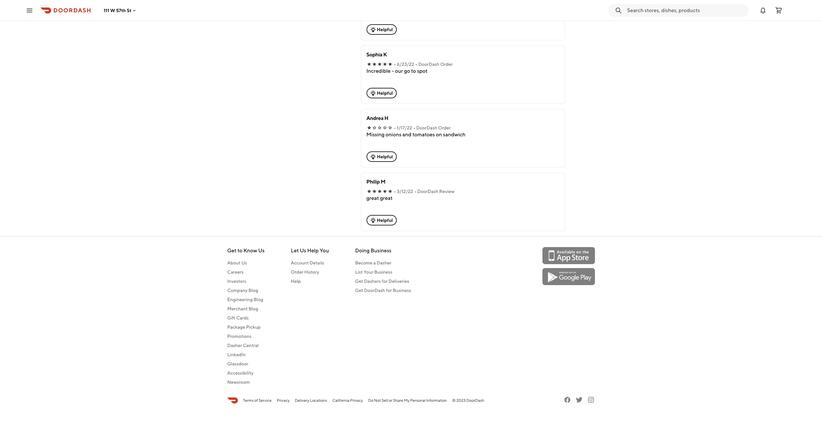 Task type: vqa. For each thing, say whether or not it's contained in the screenshot.
third "• doordash order" from the right
no



Task type: locate. For each thing, give the bounding box(es) containing it.
3 helpful button from the top
[[366, 152, 397, 162]]

help left you
[[307, 248, 319, 254]]

accessibility
[[227, 371, 253, 376]]

business up become a dasher link
[[371, 248, 391, 254]]

business down the deliveries
[[393, 288, 411, 293]]

Store search: begin typing to search for stores available on DoorDash text field
[[627, 7, 745, 14]]

become a dasher
[[355, 261, 391, 266]]

philip
[[366, 179, 380, 185]]

california privacy
[[332, 398, 363, 403]]

philip m
[[366, 179, 385, 185]]

dasher up linkedin
[[227, 343, 242, 349]]

0 vertical spatial for
[[382, 279, 388, 284]]

helpful up doing business
[[377, 218, 393, 223]]

engineering blog
[[227, 297, 263, 303]]

order for h
[[438, 125, 451, 131]]

2 vertical spatial blog
[[249, 307, 258, 312]]

gift
[[227, 316, 235, 321]]

get to know us
[[227, 248, 265, 254]]

package pickup link
[[227, 324, 265, 331]]

2 vertical spatial business
[[393, 288, 411, 293]]

delivery
[[295, 398, 309, 403]]

california privacy link
[[332, 398, 363, 404]]

help
[[307, 248, 319, 254], [291, 279, 301, 284]]

©
[[452, 398, 456, 403]]

us right know
[[258, 248, 265, 254]]

of
[[254, 398, 258, 403]]

helpful button up doing business
[[366, 215, 397, 226]]

helpful button for andrea
[[366, 152, 397, 162]]

4 helpful from the top
[[377, 218, 393, 223]]

© 2023 doordash
[[452, 398, 484, 403]]

4 helpful button from the top
[[366, 215, 397, 226]]

get dashers for deliveries link
[[355, 278, 411, 285]]

2 helpful button from the top
[[366, 88, 397, 98]]

helpful up 'k'
[[377, 27, 393, 32]]

• left 1/17/22
[[394, 125, 396, 131]]

0 vertical spatial dasher
[[377, 261, 391, 266]]

blog for company blog
[[248, 288, 258, 293]]

helpful button
[[366, 24, 397, 35], [366, 88, 397, 98], [366, 152, 397, 162], [366, 215, 397, 226]]

111
[[104, 8, 109, 13]]

1 vertical spatial blog
[[254, 297, 263, 303]]

• right 3/12/22
[[414, 189, 416, 194]]

2023
[[456, 398, 466, 403]]

not
[[374, 398, 381, 403]]

dasher
[[377, 261, 391, 266], [227, 343, 242, 349]]

for down get dashers for deliveries link
[[386, 288, 392, 293]]

helpful for h
[[377, 154, 393, 159]]

business down become a dasher link
[[374, 270, 392, 275]]

privacy left do
[[350, 398, 363, 403]]

0 horizontal spatial us
[[241, 261, 247, 266]]

company
[[227, 288, 248, 293]]

helpful button up 'k'
[[366, 24, 397, 35]]

• 6/23/22 • doordash order
[[394, 62, 453, 67]]

2 horizontal spatial us
[[300, 248, 306, 254]]

2 vertical spatial get
[[355, 288, 363, 293]]

my
[[404, 398, 410, 403]]

account details
[[291, 261, 324, 266]]

know
[[243, 248, 257, 254]]

delivery locations link
[[295, 398, 327, 404]]

1 vertical spatial get
[[355, 279, 363, 284]]

account details link
[[291, 260, 329, 266]]

h
[[384, 115, 388, 121]]

1 horizontal spatial help
[[307, 248, 319, 254]]

order history
[[291, 270, 319, 275]]

2 helpful from the top
[[377, 91, 393, 96]]

1 vertical spatial for
[[386, 288, 392, 293]]

merchant blog link
[[227, 306, 265, 312]]

1 horizontal spatial dasher
[[377, 261, 391, 266]]

3 helpful from the top
[[377, 154, 393, 159]]

doordash right 1/17/22
[[416, 125, 437, 131]]

for up get doordash for business link
[[382, 279, 388, 284]]

merchant
[[227, 307, 248, 312]]

1 privacy from the left
[[277, 398, 290, 403]]

1 vertical spatial help
[[291, 279, 301, 284]]

do not sell or share my personal information link
[[368, 398, 447, 404]]

57th
[[116, 8, 126, 13]]

linkedin link
[[227, 352, 265, 358]]

1 helpful button from the top
[[366, 24, 397, 35]]

0 horizontal spatial privacy
[[277, 398, 290, 403]]

us up careers link
[[241, 261, 247, 266]]

m
[[381, 179, 385, 185]]

investors link
[[227, 278, 265, 285]]

help down order history
[[291, 279, 301, 284]]

us right let
[[300, 248, 306, 254]]

blog up the 'merchant blog' link
[[254, 297, 263, 303]]

get doordash for business
[[355, 288, 411, 293]]

111 w 57th st button
[[104, 8, 137, 13]]

helpful button up m
[[366, 152, 397, 162]]

package
[[227, 325, 245, 330]]

helpful for k
[[377, 91, 393, 96]]

0 vertical spatial get
[[227, 248, 236, 254]]

a
[[373, 261, 376, 266]]

promotions link
[[227, 333, 265, 340]]

blog up engineering blog link
[[248, 288, 258, 293]]

• left 3/12/22
[[394, 189, 396, 194]]

doordash for andrea h
[[416, 125, 437, 131]]

blog for engineering blog
[[254, 297, 263, 303]]

become
[[355, 261, 372, 266]]

0 vertical spatial help
[[307, 248, 319, 254]]

0 vertical spatial blog
[[248, 288, 258, 293]]

for for doordash
[[386, 288, 392, 293]]

helpful up m
[[377, 154, 393, 159]]

newsroom link
[[227, 379, 265, 386]]

pickup
[[246, 325, 261, 330]]

doordash right 2023
[[466, 398, 484, 403]]

doordash left review
[[417, 189, 438, 194]]

111 w 57th st
[[104, 8, 131, 13]]

dasher central
[[227, 343, 259, 349]]

company blog link
[[227, 287, 265, 294]]

helpful up h
[[377, 91, 393, 96]]

privacy right service
[[277, 398, 290, 403]]

privacy
[[277, 398, 290, 403], [350, 398, 363, 403]]

linkedin
[[227, 352, 246, 358]]

get inside get doordash for business link
[[355, 288, 363, 293]]

0 vertical spatial order
[[440, 62, 453, 67]]

helpful button up andrea h
[[366, 88, 397, 98]]

get
[[227, 248, 236, 254], [355, 279, 363, 284], [355, 288, 363, 293]]

account
[[291, 261, 309, 266]]

get inside get dashers for deliveries link
[[355, 279, 363, 284]]

2 vertical spatial order
[[291, 270, 303, 275]]

doordash right 6/23/22
[[418, 62, 439, 67]]

get for get doordash for business
[[355, 288, 363, 293]]

blog
[[248, 288, 258, 293], [254, 297, 263, 303], [249, 307, 258, 312]]

1 horizontal spatial privacy
[[350, 398, 363, 403]]

your
[[364, 270, 373, 275]]

dasher up list your business link
[[377, 261, 391, 266]]

1 vertical spatial order
[[438, 125, 451, 131]]

helpful button for sophia
[[366, 88, 397, 98]]

gift cards link
[[227, 315, 265, 322]]

merchant blog
[[227, 307, 258, 312]]

sophia
[[366, 52, 382, 58]]

let us help you
[[291, 248, 329, 254]]

list your business link
[[355, 269, 411, 276]]

promotions
[[227, 334, 251, 339]]

blog down engineering blog link
[[249, 307, 258, 312]]

order history link
[[291, 269, 329, 276]]

blog for merchant blog
[[249, 307, 258, 312]]

for
[[382, 279, 388, 284], [386, 288, 392, 293]]

• left 6/23/22
[[394, 62, 396, 67]]

list
[[355, 270, 363, 275]]

0 horizontal spatial dasher
[[227, 343, 242, 349]]

us for about us
[[241, 261, 247, 266]]

sell
[[382, 398, 388, 403]]



Task type: describe. For each thing, give the bounding box(es) containing it.
to
[[237, 248, 242, 254]]

w
[[110, 8, 115, 13]]

helpful button for philip
[[366, 215, 397, 226]]

delivery locations
[[295, 398, 327, 403]]

1/17/22
[[397, 125, 412, 131]]

us for let us help you
[[300, 248, 306, 254]]

helpful for m
[[377, 218, 393, 223]]

or
[[389, 398, 392, 403]]

history
[[304, 270, 319, 275]]

company blog
[[227, 288, 258, 293]]

help link
[[291, 278, 329, 285]]

locations
[[310, 398, 327, 403]]

doordash on facebook image
[[563, 396, 571, 404]]

gift cards
[[227, 316, 249, 321]]

become a dasher link
[[355, 260, 411, 266]]

terms
[[243, 398, 254, 403]]

personal
[[410, 398, 426, 403]]

• 3/12/22 • doordash review
[[394, 189, 455, 194]]

6/23/22
[[397, 62, 414, 67]]

1 horizontal spatial us
[[258, 248, 265, 254]]

andrea
[[366, 115, 383, 121]]

get for get to know us
[[227, 248, 236, 254]]

• 1/17/22 • doordash order
[[394, 125, 451, 131]]

notification bell image
[[759, 6, 767, 14]]

review
[[439, 189, 455, 194]]

package pickup
[[227, 325, 261, 330]]

engineering blog link
[[227, 297, 265, 303]]

share
[[393, 398, 403, 403]]

details
[[310, 261, 324, 266]]

2 privacy from the left
[[350, 398, 363, 403]]

glassdoor
[[227, 362, 248, 367]]

glassdoor link
[[227, 361, 265, 368]]

get dashers for deliveries
[[355, 279, 409, 284]]

you
[[320, 248, 329, 254]]

get doordash for business link
[[355, 287, 411, 294]]

list your business
[[355, 270, 392, 275]]

newsroom
[[227, 380, 250, 385]]

investors
[[227, 279, 246, 284]]

0 horizontal spatial help
[[291, 279, 301, 284]]

california
[[332, 398, 349, 403]]

careers
[[227, 270, 244, 275]]

andrea h
[[366, 115, 388, 121]]

do not sell or share my personal information
[[368, 398, 447, 403]]

do
[[368, 398, 373, 403]]

• right 6/23/22
[[415, 62, 417, 67]]

information
[[426, 398, 447, 403]]

terms of service link
[[243, 398, 272, 404]]

dasher central link
[[227, 343, 265, 349]]

sophia k
[[366, 52, 387, 58]]

doing business
[[355, 248, 391, 254]]

get for get dashers for deliveries
[[355, 279, 363, 284]]

central
[[243, 343, 259, 349]]

cards
[[236, 316, 249, 321]]

• right 1/17/22
[[413, 125, 415, 131]]

privacy link
[[277, 398, 290, 404]]

0 vertical spatial business
[[371, 248, 391, 254]]

about
[[227, 261, 241, 266]]

doordash for sophia k
[[418, 62, 439, 67]]

about us
[[227, 261, 247, 266]]

st
[[127, 8, 131, 13]]

careers link
[[227, 269, 265, 276]]

1 vertical spatial business
[[374, 270, 392, 275]]

terms of service
[[243, 398, 272, 403]]

doordash on instagram image
[[587, 396, 595, 404]]

order for k
[[440, 62, 453, 67]]

0 items, open order cart image
[[775, 6, 783, 14]]

doordash on twitter image
[[575, 396, 583, 404]]

engineering
[[227, 297, 253, 303]]

doordash for philip m
[[417, 189, 438, 194]]

doing
[[355, 248, 370, 254]]

1 helpful from the top
[[377, 27, 393, 32]]

deliveries
[[389, 279, 409, 284]]

dashers
[[364, 279, 381, 284]]

about us link
[[227, 260, 265, 266]]

1 vertical spatial dasher
[[227, 343, 242, 349]]

open menu image
[[26, 6, 33, 14]]

accessibility link
[[227, 370, 265, 377]]

doordash down the dashers at the bottom left of page
[[364, 288, 385, 293]]

service
[[259, 398, 272, 403]]

k
[[383, 52, 387, 58]]

for for dashers
[[382, 279, 388, 284]]



